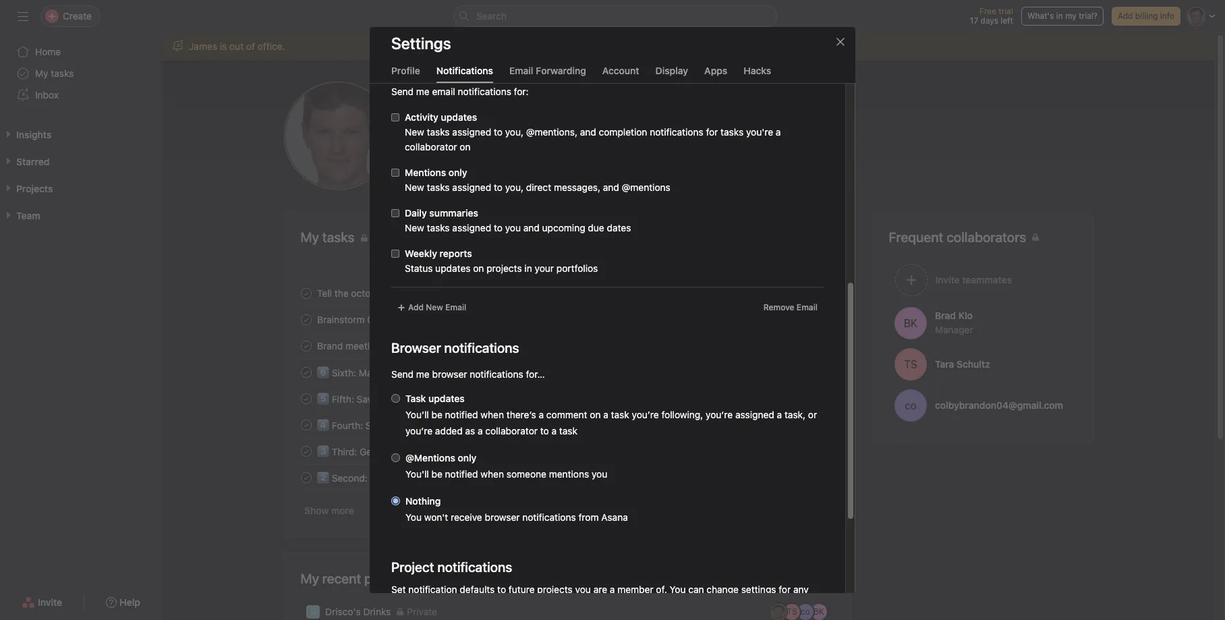 Task type: vqa. For each thing, say whether or not it's contained in the screenshot.


Task type: locate. For each thing, give the bounding box(es) containing it.
1 horizontal spatial james
[[416, 93, 477, 118]]

1 horizontal spatial you're
[[632, 409, 659, 420]]

you, inside activity updates new tasks assigned to you, @mentions, and completion notifications for tasks you're a collaborator on
[[505, 126, 524, 138]]

department
[[710, 131, 762, 143]]

updates up incoming at the bottom left of the page
[[429, 393, 465, 404]]

0 horizontal spatial marketing
[[421, 340, 464, 352]]

1 horizontal spatial of
[[418, 420, 426, 431]]

send up 5️⃣ fifth: save time by collaborating in asana
[[391, 368, 414, 380]]

tasks for daily summaries new tasks assigned to you and upcoming due dates
[[427, 222, 450, 234]]

1 vertical spatial james
[[416, 93, 477, 118]]

None checkbox
[[391, 250, 400, 258]]

0 vertical spatial bk
[[904, 317, 918, 329]]

1 when from the top
[[481, 409, 504, 420]]

add inside add about me 'button'
[[784, 131, 802, 143]]

completed image for brand
[[298, 338, 314, 354]]

1 horizontal spatial my
[[301, 571, 319, 586]]

my tasks
[[35, 67, 74, 79]]

add new email button
[[391, 298, 473, 317]]

0 vertical spatial in
[[1057, 11, 1063, 21]]

2 completed image from the top
[[298, 364, 314, 380]]

a inside set notification defaults to future projects you are a member of. you can change settings for any individual projects, those won't be overridden by the defaults.
[[610, 584, 615, 595]]

oct 30
[[808, 420, 834, 430]]

1 horizontal spatial for
[[706, 126, 718, 138]]

from
[[579, 512, 599, 523]]

1 vertical spatial be
[[432, 468, 443, 480]]

1 horizontal spatial and
[[580, 126, 596, 138]]

a right are
[[610, 584, 615, 595]]

for…
[[526, 368, 545, 380]]

updates inside activity updates new tasks assigned to you, @mentions, and completion notifications for tasks you're a collaborator on
[[441, 111, 477, 123]]

0 horizontal spatial ja
[[319, 113, 357, 158]]

you down nothing
[[406, 512, 422, 523]]

tasks for activity updates new tasks assigned to you, @mentions, and completion notifications for tasks you're a collaborator on
[[427, 126, 450, 138]]

only inside @mentions only you'll be notified when someone mentions you
[[458, 452, 477, 464]]

1 vertical spatial marketing
[[421, 340, 464, 352]]

to inside activity updates new tasks assigned to you, @mentions, and completion notifications for tasks you're a collaborator on
[[494, 126, 503, 138]]

a inside activity updates new tasks assigned to you, @mentions, and completion notifications for tasks you're a collaborator on
[[776, 126, 781, 138]]

1 completed checkbox from the top
[[298, 285, 314, 301]]

a right you're
[[776, 126, 781, 138]]

nothing
[[406, 495, 441, 507]]

my tasks
[[301, 229, 355, 245]]

email up flavors
[[446, 302, 467, 312]]

1 completed image from the top
[[298, 311, 314, 328]]

notifications right completion
[[650, 126, 704, 138]]

5️⃣
[[317, 393, 329, 405]]

them
[[427, 287, 450, 299]]

4 completed checkbox from the top
[[298, 417, 314, 433]]

assigned inside mentions only new tasks assigned to you, direct messages, and @mentions
[[452, 182, 491, 193]]

oct for tell the octopus you love them
[[808, 288, 821, 298]]

and right messages,
[[603, 182, 619, 193]]

completed image left tell
[[298, 285, 314, 301]]

to down comment
[[540, 425, 549, 437]]

on inside weekly reports status updates on projects in your portfolios
[[473, 263, 484, 274]]

@mentions,
[[526, 126, 578, 138]]

1 horizontal spatial by
[[592, 599, 603, 610]]

2 vertical spatial be
[[529, 599, 540, 610]]

3 completed image from the top
[[298, 417, 314, 433]]

task
[[611, 409, 630, 420], [559, 425, 578, 437]]

to inside set notification defaults to future projects you are a member of. you can change settings for any individual projects, those won't be overridden by the defaults.
[[497, 584, 506, 595]]

updates for task updates
[[429, 393, 465, 404]]

hide sidebar image
[[18, 11, 28, 22]]

26
[[824, 288, 834, 298]]

email down oct 26
[[797, 302, 818, 312]]

office.
[[258, 40, 285, 52]]

weekly reports status updates on projects in your portfolios
[[405, 248, 598, 274]]

private
[[407, 606, 437, 617]]

Completed checkbox
[[298, 311, 314, 328], [298, 338, 314, 354], [298, 443, 314, 459], [298, 469, 314, 486]]

when inside @mentions only you'll be notified when someone mentions you
[[481, 468, 504, 480]]

co
[[905, 399, 917, 411], [801, 607, 810, 617]]

drinks down recent projects
[[363, 606, 391, 617]]

0 vertical spatial send
[[391, 86, 414, 97]]

when inside task updates you'll be notified when there's a comment on a task you're following, you're assigned a task, or you're added as a collaborator to a task
[[481, 409, 504, 420]]

1 completed image from the top
[[298, 285, 314, 301]]

0 horizontal spatial my
[[35, 67, 48, 79]]

2 horizontal spatial email
[[797, 302, 818, 312]]

new down daily
[[405, 222, 424, 234]]

0 vertical spatial browser
[[432, 368, 467, 380]]

you right of.
[[670, 584, 686, 595]]

0 vertical spatial drinks
[[634, 131, 661, 143]]

updates up the 'beverage'
[[441, 111, 477, 123]]

assigned up profile on the top left of page
[[452, 126, 491, 138]]

1 vertical spatial drisco's
[[325, 606, 361, 617]]

0 vertical spatial for
[[706, 126, 718, 138]]

notifications inside nothing you won't receive browser notifications from asana
[[523, 512, 576, 523]]

in
[[1057, 11, 1063, 21], [525, 263, 532, 274], [474, 393, 482, 405]]

add up cola
[[408, 302, 424, 312]]

collaborator up edit
[[405, 141, 457, 153]]

projects inside set notification defaults to future projects you are a member of. you can change settings for any individual projects, those won't be overridden by the defaults.
[[537, 584, 573, 595]]

tasks left you're
[[721, 126, 744, 138]]

1 send from the top
[[391, 86, 414, 97]]

you inside set notification defaults to future projects you are a member of. you can change settings for any individual projects, those won't be overridden by the defaults.
[[670, 584, 686, 595]]

you up weekly reports status updates on projects in your portfolios
[[505, 222, 521, 234]]

info
[[1161, 11, 1175, 21]]

new inside mentions only new tasks assigned to you, direct messages, and @mentions
[[405, 182, 424, 193]]

completed image left brand
[[298, 338, 314, 354]]

0 vertical spatial ts
[[904, 358, 917, 370]]

won't
[[503, 599, 527, 610]]

updates for activity updates
[[441, 111, 477, 123]]

1 vertical spatial you
[[670, 584, 686, 595]]

4 completed image from the top
[[298, 469, 314, 486]]

sections
[[444, 446, 481, 458]]

in inside weekly reports status updates on projects in your portfolios
[[525, 263, 532, 274]]

you're left following, at the right bottom of the page
[[632, 409, 659, 420]]

notified for updates
[[445, 409, 478, 420]]

the down are
[[606, 599, 620, 610]]

completed image left 3️⃣
[[298, 443, 314, 459]]

completed checkbox left 4️⃣
[[298, 417, 314, 433]]

0 vertical spatial add
[[1118, 11, 1133, 21]]

for:
[[514, 86, 529, 97]]

for left you're
[[706, 126, 718, 138]]

0 vertical spatial drisco's
[[596, 131, 631, 143]]

2 vertical spatial for
[[779, 584, 791, 595]]

new down them
[[426, 302, 443, 312]]

reports
[[440, 248, 472, 259]]

0 vertical spatial ja
[[319, 113, 357, 158]]

2 completed checkbox from the top
[[298, 364, 314, 380]]

future
[[509, 584, 535, 595]]

be down future
[[529, 599, 540, 610]]

2 horizontal spatial in
[[1057, 11, 1063, 21]]

0 vertical spatial my
[[35, 67, 48, 79]]

@mentions
[[622, 182, 671, 193]]

following,
[[662, 409, 703, 420]]

asana inside nothing you won't receive browser notifications from asana
[[602, 512, 628, 523]]

notifications button
[[436, 65, 493, 83]]

asana right from
[[602, 512, 628, 523]]

1 horizontal spatial in
[[525, 263, 532, 274]]

0 horizontal spatial projects
[[487, 263, 522, 274]]

drinks up @mentions
[[634, 131, 661, 143]]

1 vertical spatial asana
[[602, 512, 628, 523]]

home
[[35, 46, 61, 57]]

me right about
[[833, 131, 846, 143]]

1 vertical spatial my
[[301, 571, 319, 586]]

weekly
[[405, 248, 437, 259]]

in left my
[[1057, 11, 1063, 21]]

you, left direct
[[505, 182, 524, 193]]

0 horizontal spatial work
[[385, 367, 406, 379]]

me for send me browser notifications for…
[[416, 368, 430, 380]]

completed image
[[298, 285, 314, 301], [298, 364, 314, 380], [298, 417, 314, 433], [298, 469, 314, 486]]

updates down reports
[[435, 263, 471, 274]]

assigned
[[452, 126, 491, 138], [452, 182, 491, 193], [452, 222, 491, 234], [736, 409, 775, 420]]

any
[[794, 584, 809, 595]]

completed image for 5️⃣
[[298, 390, 314, 407]]

Completed checkbox
[[298, 285, 314, 301], [298, 364, 314, 380], [298, 390, 314, 407], [298, 417, 314, 433]]

you inside nothing you won't receive browser notifications from asana
[[406, 512, 422, 523]]

profile
[[391, 65, 420, 76]]

1 vertical spatial only
[[458, 452, 477, 464]]

account button
[[603, 65, 640, 83]]

drisco's for drisco's drinks marketing department
[[596, 131, 631, 143]]

2 notified from the top
[[445, 468, 478, 480]]

settings
[[391, 34, 451, 53]]

0 vertical spatial me
[[416, 86, 430, 97]]

fifth:
[[332, 393, 354, 405]]

1 vertical spatial in
[[525, 263, 532, 274]]

new down activity
[[405, 126, 424, 138]]

brewer
[[473, 131, 504, 143]]

my inside 'link'
[[35, 67, 48, 79]]

3 completed checkbox from the top
[[298, 390, 314, 407]]

completed checkbox for 3️⃣
[[298, 443, 314, 459]]

me left email on the left of page
[[416, 86, 430, 97]]

save
[[356, 393, 377, 405]]

receive
[[451, 512, 482, 523]]

be inside task updates you'll be notified when there's a comment on a task you're following, you're assigned a task, or you're added as a collaborator to a task
[[432, 409, 443, 420]]

notified up as
[[445, 409, 478, 420]]

0 horizontal spatial ts
[[787, 607, 797, 617]]

1 horizontal spatial task
[[611, 409, 630, 420]]

1 horizontal spatial work
[[471, 420, 492, 431]]

None checkbox
[[391, 113, 400, 121], [391, 169, 400, 177], [391, 209, 400, 217], [391, 113, 400, 121], [391, 169, 400, 177], [391, 209, 400, 217]]

ja inside button
[[319, 113, 357, 158]]

2 oct from the top
[[808, 420, 821, 430]]

marketing left department
[[664, 131, 707, 143]]

when left there's
[[481, 409, 504, 420]]

1 you, from the top
[[505, 126, 524, 138]]

completed checkbox left the brainstorm
[[298, 311, 314, 328]]

send for send me browser notifications for…
[[391, 368, 414, 380]]

assigned left task,
[[736, 409, 775, 420]]

search
[[476, 10, 507, 22]]

account
[[603, 65, 640, 76]]

you, for @mentions,
[[505, 126, 524, 138]]

there's
[[507, 409, 536, 420]]

0 vertical spatial notified
[[445, 409, 478, 420]]

assigned inside activity updates new tasks assigned to you, @mentions, and completion notifications for tasks you're a collaborator on
[[452, 126, 491, 138]]

completed image left 5️⃣
[[298, 390, 314, 407]]

add left about
[[784, 131, 802, 143]]

and right councilor
[[580, 126, 596, 138]]

you, for direct
[[505, 182, 524, 193]]

of right top
[[418, 420, 426, 431]]

send me browser notifications for…
[[391, 368, 545, 380]]

james for james
[[416, 93, 477, 118]]

only right edit
[[449, 167, 467, 178]]

defaults.
[[622, 599, 660, 610]]

1 vertical spatial by
[[592, 599, 603, 610]]

tasks inside mentions only new tasks assigned to you, direct messages, and @mentions
[[427, 182, 450, 193]]

james for james is out of office.
[[189, 40, 217, 52]]

the down cola
[[404, 340, 418, 352]]

1 vertical spatial collaborator
[[485, 425, 538, 437]]

notifications left from
[[523, 512, 576, 523]]

1 vertical spatial you,
[[505, 182, 524, 193]]

you left are
[[575, 584, 591, 595]]

when left "someone"
[[481, 468, 504, 480]]

0 horizontal spatial asana
[[484, 393, 511, 405]]

you inside set notification defaults to future projects you are a member of. you can change settings for any individual projects, those won't be overridden by the defaults.
[[575, 584, 591, 595]]

in inside button
[[1057, 11, 1063, 21]]

new for new tasks assigned to you and upcoming due dates
[[405, 222, 424, 234]]

notifications down notifications button
[[458, 86, 511, 97]]

find
[[370, 472, 388, 484]]

projects left your
[[487, 263, 522, 274]]

0 vertical spatial co
[[905, 399, 917, 411]]

add inside button
[[1118, 11, 1133, 21]]

2 send from the top
[[391, 368, 414, 380]]

2 completed image from the top
[[298, 338, 314, 354]]

4 completed checkbox from the top
[[298, 469, 314, 486]]

you right mentions
[[592, 468, 608, 480]]

oct 30 button
[[808, 420, 834, 430]]

completed checkbox for 4️⃣
[[298, 417, 314, 433]]

global element
[[0, 33, 162, 114]]

a left task,
[[777, 409, 782, 420]]

you
[[505, 222, 521, 234], [389, 287, 405, 299], [592, 468, 608, 480], [501, 472, 517, 484], [575, 584, 591, 595]]

edit
[[425, 161, 442, 172]]

oct left the 30
[[808, 420, 821, 430]]

only inside mentions only new tasks assigned to you, direct messages, and @mentions
[[449, 167, 467, 178]]

you
[[406, 512, 422, 523], [670, 584, 686, 595]]

by right time
[[402, 393, 412, 405]]

0 vertical spatial you
[[406, 512, 422, 523]]

1 horizontal spatial bk
[[904, 317, 918, 329]]

1 vertical spatial add
[[784, 131, 802, 143]]

notified inside task updates you'll be notified when there's a comment on a task you're following, you're assigned a task, or you're added as a collaborator to a task
[[445, 409, 478, 420]]

3 completed image from the top
[[298, 390, 314, 407]]

you're
[[632, 409, 659, 420], [706, 409, 733, 420], [406, 425, 433, 437]]

notified down sections
[[445, 468, 478, 480]]

1 vertical spatial notified
[[445, 468, 478, 480]]

of right out
[[246, 40, 255, 52]]

drisco's right councilor
[[596, 131, 631, 143]]

james is out of office.
[[189, 40, 285, 52]]

with down added
[[423, 446, 441, 458]]

2 when from the top
[[481, 468, 504, 480]]

new inside daily summaries new tasks assigned to you and upcoming due dates
[[405, 222, 424, 234]]

dates
[[607, 222, 631, 234]]

collaborator
[[405, 141, 457, 153], [485, 425, 538, 437]]

be inside @mentions only you'll be notified when someone mentions you
[[432, 468, 443, 480]]

3️⃣
[[317, 446, 329, 458]]

the
[[334, 287, 348, 299], [404, 340, 418, 352], [391, 472, 405, 484], [606, 599, 620, 610]]

2 horizontal spatial and
[[603, 182, 619, 193]]

completed image left 2️⃣ at left
[[298, 469, 314, 486]]

work up sections
[[471, 420, 492, 431]]

1 horizontal spatial drinks
[[634, 131, 661, 143]]

0 vertical spatial marketing
[[664, 131, 707, 143]]

1 vertical spatial and
[[603, 182, 619, 193]]

0 horizontal spatial add
[[408, 302, 424, 312]]

2 vertical spatial add
[[408, 302, 424, 312]]

completed checkbox left 3️⃣
[[298, 443, 314, 459]]

None radio
[[391, 497, 400, 505]]

assigned down summaries
[[452, 222, 491, 234]]

in left your
[[525, 263, 532, 274]]

email forwarding
[[510, 65, 586, 76]]

asana
[[484, 393, 511, 405], [602, 512, 628, 523]]

2 vertical spatial updates
[[429, 393, 465, 404]]

on inside task updates you'll be notified when there's a comment on a task you're following, you're assigned a task, or you're added as a collaborator to a task
[[590, 409, 601, 420]]

projects for future
[[537, 584, 573, 595]]

browser inside nothing you won't receive browser notifications from asana
[[485, 512, 520, 523]]

1 vertical spatial of
[[418, 420, 426, 431]]

1 horizontal spatial email
[[510, 65, 534, 76]]

updates inside weekly reports status updates on projects in your portfolios
[[435, 263, 471, 274]]

1 horizontal spatial collaborator
[[485, 425, 538, 437]]

task right comment
[[611, 409, 630, 420]]

a right as
[[478, 425, 483, 437]]

0 vertical spatial you,
[[505, 126, 524, 138]]

1 vertical spatial drinks
[[363, 606, 391, 617]]

email
[[510, 65, 534, 76], [446, 302, 467, 312], [797, 302, 818, 312]]

4️⃣
[[317, 420, 329, 431]]

james up the 'beverage'
[[416, 93, 477, 118]]

notifications down team
[[470, 368, 524, 380]]

0 vertical spatial projects
[[487, 263, 522, 274]]

collaborator down there's
[[485, 425, 538, 437]]

1 completed checkbox from the top
[[298, 311, 314, 328]]

out
[[229, 40, 244, 52]]

notifications
[[436, 65, 493, 76]]

0 vertical spatial be
[[432, 409, 443, 420]]

a down comment
[[552, 425, 557, 437]]

tasks down activity
[[427, 126, 450, 138]]

notified for only
[[445, 468, 478, 480]]

tasks down summaries
[[427, 222, 450, 234]]

1 oct from the top
[[808, 288, 821, 298]]

4 completed image from the top
[[298, 443, 314, 459]]

oct left 26
[[808, 288, 821, 298]]

projects inside weekly reports status updates on projects in your portfolios
[[487, 263, 522, 274]]

new inside activity updates new tasks assigned to you, @mentions, and completion notifications for tasks you're a collaborator on
[[405, 126, 424, 138]]

to up daily summaries new tasks assigned to you and upcoming due dates
[[494, 182, 503, 193]]

completed image left 4️⃣
[[298, 417, 314, 433]]

nothing you won't receive browser notifications from asana
[[406, 495, 628, 523]]

2 vertical spatial and
[[524, 222, 540, 234]]

my
[[35, 67, 48, 79], [301, 571, 319, 586]]

0 vertical spatial when
[[481, 409, 504, 420]]

2 completed checkbox from the top
[[298, 338, 314, 354]]

to inside mentions only new tasks assigned to you, direct messages, and @mentions
[[494, 182, 503, 193]]

completed image
[[298, 311, 314, 328], [298, 338, 314, 354], [298, 390, 314, 407], [298, 443, 314, 459]]

only up right on the bottom left of page
[[458, 452, 477, 464]]

2 vertical spatial me
[[416, 368, 430, 380]]

brainstorm
[[317, 314, 364, 325]]

time
[[380, 393, 399, 405]]

task down comment
[[559, 425, 578, 437]]

member
[[618, 584, 654, 595]]

you, inside mentions only new tasks assigned to you, direct messages, and @mentions
[[505, 182, 524, 193]]

with down brainstorm california cola flavors
[[383, 340, 401, 352]]

my for my tasks
[[35, 67, 48, 79]]

notified inside @mentions only you'll be notified when someone mentions you
[[445, 468, 478, 480]]

tasks down mentions
[[427, 182, 450, 193]]

work right make
[[385, 367, 406, 379]]

me
[[416, 86, 430, 97], [833, 131, 846, 143], [416, 368, 430, 380]]

email up for:
[[510, 65, 534, 76]]

only for mentions only
[[449, 167, 467, 178]]

you're down you'll
[[406, 425, 433, 437]]

for right right on the bottom left of page
[[487, 472, 499, 484]]

new inside button
[[426, 302, 443, 312]]

by down are
[[592, 599, 603, 610]]

1 horizontal spatial add
[[784, 131, 802, 143]]

ts left the tara schultz on the bottom right
[[904, 358, 917, 370]]

0 horizontal spatial james
[[189, 40, 217, 52]]

collaborator inside task updates you'll be notified when there's a comment on a task you're following, you're assigned a task, or you're added as a collaborator to a task
[[485, 425, 538, 437]]

0 vertical spatial oct
[[808, 288, 821, 298]]

completed image left 6️⃣
[[298, 364, 314, 380]]

by inside set notification defaults to future projects you are a member of. you can change settings for any individual projects, those won't be overridden by the defaults.
[[592, 599, 603, 610]]

assigned inside daily summaries new tasks assigned to you and upcoming due dates
[[452, 222, 491, 234]]

3 completed checkbox from the top
[[298, 443, 314, 459]]

drinks
[[634, 131, 661, 143], [363, 606, 391, 617]]

with
[[383, 340, 401, 352], [423, 446, 441, 458]]

1 notified from the top
[[445, 409, 478, 420]]

@mentions only you'll be notified when someone mentions you
[[406, 452, 608, 480]]

drinks for drisco's drinks marketing department
[[634, 131, 661, 143]]

completed image for 6️⃣
[[298, 364, 314, 380]]

assigned down profile on the top left of page
[[452, 182, 491, 193]]

1 vertical spatial updates
[[435, 263, 471, 274]]

updates inside task updates you'll be notified when there's a comment on a task you're following, you're assigned a task, or you're added as a collaborator to a task
[[429, 393, 465, 404]]

you inside daily summaries new tasks assigned to you and upcoming due dates
[[505, 222, 521, 234]]

1 horizontal spatial drisco's
[[596, 131, 631, 143]]

be down collaborating
[[432, 409, 443, 420]]

to left &
[[494, 126, 503, 138]]

completed image for 3️⃣
[[298, 443, 314, 459]]

1 vertical spatial when
[[481, 468, 504, 480]]

add inside add new email button
[[408, 302, 424, 312]]

to inside daily summaries new tasks assigned to you and upcoming due dates
[[494, 222, 503, 234]]

free
[[980, 6, 997, 16]]

you, right brewer on the left top of the page
[[505, 126, 524, 138]]

completed image for brainstorm
[[298, 311, 314, 328]]

when for there's
[[481, 409, 504, 420]]

is
[[220, 40, 227, 52]]

0 horizontal spatial co
[[801, 607, 810, 617]]

you up nothing you won't receive browser notifications from asana
[[501, 472, 517, 484]]

1 vertical spatial for
[[487, 472, 499, 484]]

0 vertical spatial and
[[580, 126, 596, 138]]

my up inbox
[[35, 67, 48, 79]]

2️⃣
[[317, 472, 329, 484]]

6️⃣ sixth: make work manageable
[[317, 367, 461, 379]]

tasks inside daily summaries new tasks assigned to you and upcoming due dates
[[427, 222, 450, 234]]

sixth:
[[332, 367, 356, 379]]

0 horizontal spatial browser
[[432, 368, 467, 380]]

new
[[405, 126, 424, 138], [405, 182, 424, 193], [405, 222, 424, 234], [426, 302, 443, 312]]

to up weekly reports status updates on projects in your portfolios
[[494, 222, 503, 234]]

0 vertical spatial work
[[385, 367, 406, 379]]

james left is
[[189, 40, 217, 52]]

portfolios
[[557, 263, 598, 274]]

1 horizontal spatial ts
[[904, 358, 917, 370]]

new for new tasks assigned to you, @mentions, and completion notifications for tasks you're a collaborator on
[[405, 126, 424, 138]]

you inside @mentions only you'll be notified when someone mentions you
[[592, 468, 608, 480]]

mentions only new tasks assigned to you, direct messages, and @mentions
[[405, 167, 671, 193]]

completed checkbox for 6️⃣
[[298, 364, 314, 380]]

email forwarding button
[[510, 65, 586, 83]]

1 vertical spatial send
[[391, 368, 414, 380]]

drisco's right list icon
[[325, 606, 361, 617]]

summaries
[[429, 207, 478, 219]]

1 vertical spatial browser
[[485, 512, 520, 523]]

1 vertical spatial me
[[833, 131, 846, 143]]

and inside activity updates new tasks assigned to you, @mentions, and completion notifications for tasks you're a collaborator on
[[580, 126, 596, 138]]

status
[[405, 263, 433, 274]]

to up won't
[[497, 584, 506, 595]]

what's in my trial?
[[1028, 11, 1098, 21]]

0 horizontal spatial you
[[406, 512, 422, 523]]

remove
[[764, 302, 795, 312]]

add new email
[[408, 302, 467, 312]]

0 vertical spatial only
[[449, 167, 467, 178]]

0 horizontal spatial and
[[524, 222, 540, 234]]

None radio
[[391, 394, 400, 403], [391, 454, 400, 462], [391, 394, 400, 403], [391, 454, 400, 462]]

be down '@mentions'
[[432, 468, 443, 480]]

0 vertical spatial james
[[189, 40, 217, 52]]

0 vertical spatial by
[[402, 393, 412, 405]]

2 you, from the top
[[505, 182, 524, 193]]

browser right receive
[[485, 512, 520, 523]]

0 horizontal spatial collaborator
[[405, 141, 457, 153]]

0 horizontal spatial drisco's
[[325, 606, 361, 617]]

for inside set notification defaults to future projects you are a member of. you can change settings for any individual projects, those won't be overridden by the defaults.
[[779, 584, 791, 595]]



Task type: describe. For each thing, give the bounding box(es) containing it.
2 horizontal spatial you're
[[706, 409, 733, 420]]

change
[[707, 584, 739, 595]]

show more button
[[301, 499, 357, 523]]

activity
[[405, 111, 439, 123]]

close image
[[835, 36, 846, 47]]

add for add billing info
[[1118, 11, 1133, 21]]

layout
[[408, 472, 434, 484]]

for inside activity updates new tasks assigned to you, @mentions, and completion notifications for tasks you're a collaborator on
[[706, 126, 718, 138]]

edit profile
[[425, 161, 472, 172]]

email
[[432, 86, 455, 97]]

in for 5️⃣ fifth: save time by collaborating in asana
[[474, 393, 482, 405]]

you're
[[746, 126, 773, 138]]

love
[[407, 287, 425, 299]]

completed image for tell
[[298, 285, 314, 301]]

send me email notifications for:
[[391, 86, 529, 97]]

and inside daily summaries new tasks assigned to you and upcoming due dates
[[524, 222, 540, 234]]

display button
[[656, 65, 688, 83]]

completed checkbox for brand
[[298, 338, 314, 354]]

forwarding
[[536, 65, 586, 76]]

asana for nothing you won't receive browser notifications from asana
[[602, 512, 628, 523]]

team
[[467, 340, 488, 352]]

0 horizontal spatial bk
[[814, 607, 824, 617]]

be for you'll
[[432, 409, 443, 420]]

what's in my trial? button
[[1022, 7, 1104, 26]]

overridden
[[543, 599, 590, 610]]

my
[[1066, 11, 1077, 21]]

search list box
[[454, 5, 777, 27]]

30
[[824, 420, 834, 430]]

frequent collaborators
[[889, 229, 1027, 245]]

assigned for summaries
[[452, 222, 491, 234]]

1 vertical spatial work
[[471, 420, 492, 431]]

me for send me email notifications for:
[[416, 86, 430, 97]]

my for my recent projects
[[301, 571, 319, 586]]

completed checkbox for brainstorm
[[298, 311, 314, 328]]

brad klo
[[935, 309, 973, 321]]

completed checkbox for tell
[[298, 285, 314, 301]]

display
[[656, 65, 688, 76]]

oct for 4️⃣ fourth: stay on top of incoming work
[[808, 420, 821, 430]]

assigned inside task updates you'll be notified when there's a comment on a task you're following, you're assigned a task, or you're added as a collaborator to a task
[[736, 409, 775, 420]]

projects,
[[435, 599, 473, 610]]

my recent projects
[[301, 571, 414, 586]]

0 horizontal spatial of
[[246, 40, 255, 52]]

colbybrandon04@gmail.com
[[935, 399, 1063, 411]]

inbox
[[35, 89, 59, 101]]

hacks button
[[744, 65, 772, 83]]

apps
[[705, 65, 728, 76]]

daily
[[405, 207, 427, 219]]

drisco's for drisco's drinks
[[325, 606, 361, 617]]

add for add about me
[[784, 131, 802, 143]]

edit profile button
[[416, 155, 481, 179]]

top
[[401, 420, 415, 431]]

1 horizontal spatial with
[[423, 446, 441, 458]]

remove email
[[764, 302, 818, 312]]

task,
[[785, 409, 806, 420]]

17
[[970, 16, 979, 26]]

send for send me email notifications for:
[[391, 86, 414, 97]]

or
[[808, 409, 817, 420]]

be inside set notification defaults to future projects you are a member of. you can change settings for any individual projects, those won't be overridden by the defaults.
[[529, 599, 540, 610]]

only for @mentions only
[[458, 452, 477, 464]]

set notification defaults to future projects you are a member of. you can change settings for any individual projects, those won't be overridden by the defaults.
[[391, 584, 809, 610]]

search button
[[454, 5, 777, 27]]

on inside activity updates new tasks assigned to you, @mentions, and completion notifications for tasks you're a collaborator on
[[460, 141, 471, 153]]

messages,
[[554, 182, 601, 193]]

list image
[[309, 608, 317, 616]]

0 horizontal spatial you're
[[406, 425, 433, 437]]

0 horizontal spatial with
[[383, 340, 401, 352]]

@mentions
[[406, 452, 455, 464]]

0 horizontal spatial by
[[402, 393, 412, 405]]

organized
[[378, 446, 421, 458]]

to inside task updates you'll be notified when there's a comment on a task you're following, you're assigned a task, or you're added as a collaborator to a task
[[540, 425, 549, 437]]

you left love
[[389, 287, 405, 299]]

fourth:
[[332, 420, 363, 431]]

what's
[[1028, 11, 1054, 21]]

due
[[588, 222, 604, 234]]

0 horizontal spatial task
[[559, 425, 578, 437]]

tell the octopus you love them
[[317, 287, 450, 299]]

tasks inside my tasks 'link'
[[51, 67, 74, 79]]

when for someone
[[481, 468, 504, 480]]

collaborator inside activity updates new tasks assigned to you, @mentions, and completion notifications for tasks you're a collaborator on
[[405, 141, 457, 153]]

can
[[515, 131, 533, 143]]

drinks for drisco's drinks
[[363, 606, 391, 617]]

someone
[[507, 468, 547, 480]]

beverage
[[430, 131, 471, 143]]

to for only
[[494, 182, 503, 193]]

0 vertical spatial task
[[611, 409, 630, 420]]

1 vertical spatial co
[[801, 607, 810, 617]]

completed checkbox for 5️⃣
[[298, 390, 314, 407]]

the inside set notification defaults to future projects you are a member of. you can change settings for any individual projects, those won't be overridden by the defaults.
[[606, 599, 620, 610]]

can
[[689, 584, 704, 595]]

0 horizontal spatial email
[[446, 302, 467, 312]]

1 horizontal spatial marketing
[[664, 131, 707, 143]]

1 horizontal spatial ja
[[774, 607, 783, 617]]

apps button
[[705, 65, 728, 83]]

days
[[981, 16, 999, 26]]

trial
[[999, 6, 1014, 16]]

free trial 17 days left
[[970, 6, 1014, 26]]

recent projects
[[322, 571, 414, 586]]

a right there's
[[539, 409, 544, 420]]

brainstorm california cola flavors
[[317, 314, 462, 325]]

cola
[[411, 314, 430, 325]]

incoming
[[429, 420, 469, 431]]

hacks
[[744, 65, 772, 76]]

about
[[805, 131, 830, 143]]

0 horizontal spatial for
[[487, 472, 499, 484]]

octopus
[[351, 287, 386, 299]]

oct 26
[[808, 288, 834, 298]]

me inside 'button'
[[833, 131, 846, 143]]

my tasks link
[[8, 63, 154, 84]]

asana for 5️⃣ fifth: save time by collaborating in asana
[[484, 393, 511, 405]]

and inside mentions only new tasks assigned to you, direct messages, and @mentions
[[603, 182, 619, 193]]

2️⃣ second: find the layout that's right for you
[[317, 472, 517, 484]]

to for updates
[[494, 126, 503, 138]]

the right find
[[391, 472, 405, 484]]

individual
[[391, 599, 433, 610]]

won't
[[424, 512, 448, 523]]

assigned for only
[[452, 182, 491, 193]]

completed image for 2️⃣
[[298, 469, 314, 486]]

notifications inside activity updates new tasks assigned to you, @mentions, and completion notifications for tasks you're a collaborator on
[[650, 126, 704, 138]]

profile
[[444, 161, 472, 172]]

new for new tasks assigned to you, direct messages, and @mentions
[[405, 182, 424, 193]]

in for weekly reports status updates on projects in your portfolios
[[525, 263, 532, 274]]

manager
[[935, 324, 973, 335]]

a right comment
[[604, 409, 609, 420]]

tasks for mentions only new tasks assigned to you, direct messages, and @mentions
[[427, 182, 450, 193]]

task
[[406, 393, 426, 404]]

ja button
[[284, 82, 392, 190]]

stay
[[365, 420, 385, 431]]

3️⃣ third: get organized with sections
[[317, 446, 481, 458]]

assigned for updates
[[452, 126, 491, 138]]

completed checkbox for 2️⃣
[[298, 469, 314, 486]]

meeting
[[345, 340, 381, 352]]

projects for on
[[487, 263, 522, 274]]

brad klo manager
[[935, 309, 973, 335]]

5️⃣ fifth: save time by collaborating in asana
[[317, 393, 511, 405]]

completed image for 4️⃣
[[298, 417, 314, 433]]

to for summaries
[[494, 222, 503, 234]]

project notifications
[[391, 559, 512, 575]]

the right tell
[[334, 287, 348, 299]]

trial?
[[1079, 11, 1098, 21]]

add for add new email
[[408, 302, 424, 312]]

show
[[304, 505, 329, 516]]

notification
[[409, 584, 457, 595]]

1 horizontal spatial co
[[905, 399, 917, 411]]

collaborating
[[415, 393, 471, 405]]

be for you'll
[[432, 468, 443, 480]]



